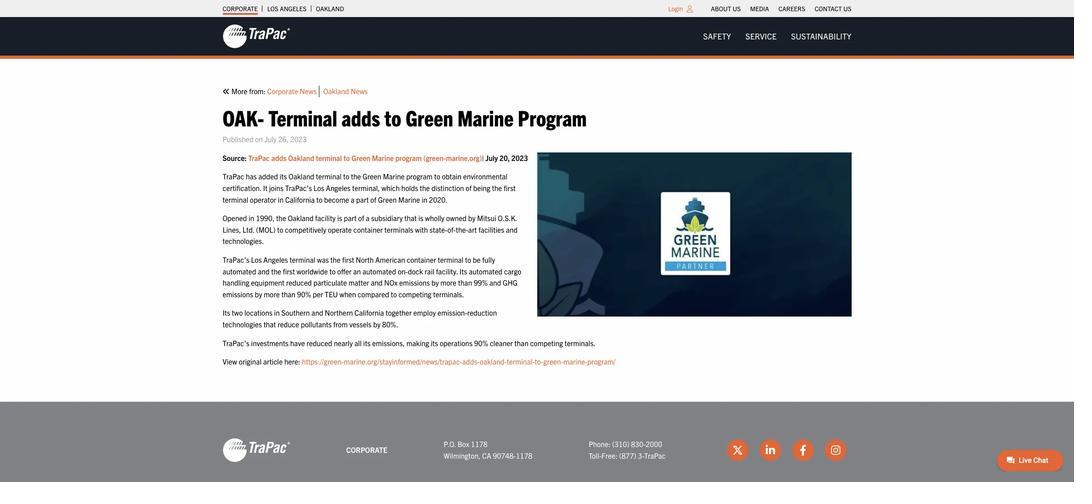 Task type: vqa. For each thing, say whether or not it's contained in the screenshot.
3rd industry
no



Task type: describe. For each thing, give the bounding box(es) containing it.
media
[[750, 4, 769, 13]]

the up equipment
[[271, 267, 281, 276]]

1 vertical spatial 90%
[[474, 339, 488, 348]]

state-
[[430, 225, 447, 234]]

part inside trapac has added its oakland terminal to the green marine program to obtain environmental certification. it joins trapac's los angeles terminal, which holds the distinction of being the first terminal operator in california to become a part of green marine in 2020.
[[356, 195, 369, 204]]

toll-
[[589, 452, 602, 461]]

when
[[340, 290, 356, 299]]

reduce
[[278, 320, 299, 329]]

https://green-marine.org/stayinformed/news/trapac-adds-oakland-terminal-to-green-marine-program/ link
[[302, 358, 616, 367]]

contact
[[815, 4, 842, 13]]

which
[[381, 184, 400, 193]]

and inside opened in 1990, the oakland facility is part of a subsidiary that is wholly owned by mitsui o.s.k. lines, ltd. (mol) to competitively operate container terminals with state-of-the-art facilities and technologies.
[[506, 225, 518, 234]]

oakland down 26,
[[288, 154, 314, 163]]

oakland news link
[[323, 86, 368, 97]]

become
[[324, 195, 349, 204]]

(877)
[[619, 452, 636, 461]]

1 news from the left
[[300, 87, 317, 96]]

marine inside the oak- terminal adds to green marine program published on july 26, 2023
[[458, 104, 514, 131]]

ghg
[[503, 279, 518, 288]]

80%.
[[382, 320, 398, 329]]

with
[[415, 225, 428, 234]]

|
[[482, 154, 484, 163]]

emissions,
[[372, 339, 405, 348]]

california inside its two locations in southern and northern california together employ emission-reduction technologies that reduce pollutants from vessels by 80%.
[[355, 309, 384, 318]]

have
[[290, 339, 305, 348]]

los angeles
[[267, 4, 307, 13]]

competing inside trapac's los angeles terminal was the first north american container terminal to be fully automated and the first worldwide to offer an automated on-dock rail facility. its automated cargo handling equipment reduced particulate matter and nox emissions by more than 99% and ghg emissions by more than 90% per teu when compared to competing terminals.
[[399, 290, 431, 299]]

competitively
[[285, 225, 326, 234]]

trapac's inside trapac has added its oakland terminal to the green marine program to obtain environmental certification. it joins trapac's los angeles terminal, which holds the distinction of being the first terminal operator in california to become a part of green marine in 2020.
[[285, 184, 312, 193]]

offer
[[337, 267, 352, 276]]

contact us
[[815, 4, 852, 13]]

being
[[473, 184, 490, 193]]

reduced inside trapac's los angeles terminal was the first north american container terminal to be fully automated and the first worldwide to offer an automated on-dock rail facility. its automated cargo handling equipment reduced particulate matter and nox emissions by more than 99% and ghg emissions by more than 90% per teu when compared to competing terminals.
[[286, 279, 312, 288]]

to up become
[[343, 172, 349, 181]]

oakland up terminal
[[323, 87, 349, 96]]

830-
[[631, 440, 646, 449]]

mitsui
[[477, 214, 496, 223]]

(green-
[[423, 154, 446, 163]]

oak- terminal adds to green marine program article
[[223, 86, 852, 368]]

its inside its two locations in southern and northern california together employ emission-reduction technologies that reduce pollutants from vessels by 80%.
[[223, 309, 230, 318]]

safety link
[[696, 27, 738, 45]]

view
[[223, 358, 237, 367]]

on
[[255, 135, 263, 144]]

article
[[263, 358, 283, 367]]

los inside trapac's los angeles terminal was the first north american container terminal to be fully automated and the first worldwide to offer an automated on-dock rail facility. its automated cargo handling equipment reduced particulate matter and nox emissions by more than 99% and ghg emissions by more than 90% per teu when compared to competing terminals.
[[251, 256, 262, 265]]

has
[[246, 172, 257, 181]]

box
[[458, 440, 469, 449]]

opened in 1990, the oakland facility is part of a subsidiary that is wholly owned by mitsui o.s.k. lines, ltd. (mol) to competitively operate container terminals with state-of-the-art facilities and technologies.
[[223, 214, 518, 246]]

to inside opened in 1990, the oakland facility is part of a subsidiary that is wholly owned by mitsui o.s.k. lines, ltd. (mol) to competitively operate container terminals with state-of-the-art facilities and technologies.
[[277, 225, 283, 234]]

login link
[[668, 4, 683, 13]]

marine-
[[563, 358, 587, 367]]

2 is from the left
[[418, 214, 423, 223]]

(310)
[[612, 440, 629, 449]]

from:
[[249, 87, 266, 96]]

was
[[317, 256, 329, 265]]

1990,
[[256, 214, 274, 223]]

be
[[473, 256, 481, 265]]

cargo
[[504, 267, 521, 276]]

free:
[[602, 452, 618, 461]]

terminal-
[[507, 358, 535, 367]]

1 vertical spatial more
[[264, 290, 280, 299]]

about
[[711, 4, 731, 13]]

2 vertical spatial first
[[283, 267, 295, 276]]

green inside the oak- terminal adds to green marine program published on july 26, 2023
[[406, 104, 453, 131]]

trapac's investments have reduced nearly all its emissions, making its operations 90% cleaner than competing terminals.
[[223, 339, 596, 348]]

oakland news
[[323, 87, 368, 96]]

corporate image inside footer
[[223, 438, 290, 463]]

technologies.
[[223, 237, 264, 246]]

pollutants
[[301, 320, 332, 329]]

joins
[[269, 184, 284, 193]]

green-
[[543, 358, 563, 367]]

service link
[[738, 27, 784, 45]]

0 vertical spatial program
[[395, 154, 422, 163]]

its two locations in southern and northern california together employ emission-reduction technologies that reduce pollutants from vessels by 80%.
[[223, 309, 497, 329]]

0 horizontal spatial emissions
[[223, 290, 253, 299]]

handling
[[223, 279, 249, 288]]

2 automated from the left
[[363, 267, 396, 276]]

media link
[[750, 2, 769, 15]]

(mol)
[[256, 225, 276, 234]]

obtain
[[442, 172, 461, 181]]

phone: (310) 830-2000 toll-free: (877) 3-trapac
[[589, 440, 666, 461]]

opened
[[223, 214, 247, 223]]

corporate link
[[223, 2, 258, 15]]

oakland-
[[480, 358, 507, 367]]

program inside trapac has added its oakland terminal to the green marine program to obtain environmental certification. it joins trapac's los angeles terminal, which holds the distinction of being the first terminal operator in california to become a part of green marine in 2020.
[[406, 172, 432, 181]]

2 vertical spatial than
[[514, 339, 529, 348]]

1 horizontal spatial of
[[370, 195, 376, 204]]

menu bar containing about us
[[706, 2, 856, 15]]

nearly
[[334, 339, 353, 348]]

and up equipment
[[258, 267, 270, 276]]

1 horizontal spatial july
[[485, 154, 498, 163]]

0 vertical spatial los
[[267, 4, 278, 13]]

to-
[[535, 358, 543, 367]]

2020.
[[429, 195, 448, 204]]

corporate inside footer
[[346, 446, 387, 455]]

view original article here: https://green-marine.org/stayinformed/news/trapac-adds-oakland-terminal-to-green-marine-program/
[[223, 358, 616, 367]]

by down rail
[[431, 279, 439, 288]]

operate
[[328, 225, 352, 234]]

a inside trapac has added its oakland terminal to the green marine program to obtain environmental certification. it joins trapac's los angeles terminal, which holds the distinction of being the first terminal operator in california to become a part of green marine in 2020.
[[351, 195, 354, 204]]

2 horizontal spatial of
[[466, 184, 472, 193]]

to left be
[[465, 256, 471, 265]]

20,
[[500, 154, 510, 163]]

to left obtain
[[434, 172, 440, 181]]

about us link
[[711, 2, 741, 15]]

the right "holds"
[[420, 184, 430, 193]]

phone:
[[589, 440, 611, 449]]

on-
[[398, 267, 408, 276]]

equipment
[[251, 279, 284, 288]]

in inside opened in 1990, the oakland facility is part of a subsidiary that is wholly owned by mitsui o.s.k. lines, ltd. (mol) to competitively operate container terminals with state-of-the-art facilities and technologies.
[[249, 214, 254, 223]]

to inside the oak- terminal adds to green marine program published on july 26, 2023
[[384, 104, 401, 131]]

adds-
[[462, 358, 480, 367]]

1 horizontal spatial terminals.
[[565, 339, 596, 348]]

facilities
[[479, 225, 504, 234]]

99%
[[474, 279, 488, 288]]

operations
[[440, 339, 473, 348]]

in inside its two locations in southern and northern california together employ emission-reduction technologies that reduce pollutants from vessels by 80%.
[[274, 309, 280, 318]]

angeles inside trapac's los angeles terminal was the first north american container terminal to be fully automated and the first worldwide to offer an automated on-dock rail facility. its automated cargo handling equipment reduced particulate matter and nox emissions by more than 99% and ghg emissions by more than 90% per teu when compared to competing terminals.
[[263, 256, 288, 265]]

los angeles link
[[267, 2, 307, 15]]

service
[[746, 31, 777, 41]]

2 news from the left
[[351, 87, 368, 96]]

facility.
[[436, 267, 458, 276]]

of inside opened in 1990, the oakland facility is part of a subsidiary that is wholly owned by mitsui o.s.k. lines, ltd. (mol) to competitively operate container terminals with state-of-the-art facilities and technologies.
[[358, 214, 364, 223]]

july inside the oak- terminal adds to green marine program published on july 26, 2023
[[264, 135, 277, 144]]

the up terminal,
[[351, 172, 361, 181]]

program
[[518, 104, 587, 131]]

container inside trapac's los angeles terminal was the first north american container terminal to be fully automated and the first worldwide to offer an automated on-dock rail facility. its automated cargo handling equipment reduced particulate matter and nox emissions by more than 99% and ghg emissions by more than 90% per teu when compared to competing terminals.
[[407, 256, 436, 265]]



Task type: locate. For each thing, give the bounding box(es) containing it.
terminal,
[[352, 184, 380, 193]]

to down nox
[[391, 290, 397, 299]]

0 horizontal spatial us
[[733, 4, 741, 13]]

2 horizontal spatial its
[[431, 339, 438, 348]]

and right 99%
[[489, 279, 501, 288]]

wilmington,
[[444, 452, 481, 461]]

vessels
[[349, 320, 372, 329]]

0 vertical spatial menu bar
[[706, 2, 856, 15]]

together
[[386, 309, 412, 318]]

angeles up become
[[326, 184, 351, 193]]

corporate image
[[223, 24, 290, 49], [223, 438, 290, 463]]

its
[[460, 267, 467, 276], [223, 309, 230, 318]]

1 horizontal spatial corporate
[[267, 87, 298, 96]]

automated up handling on the bottom left
[[223, 267, 256, 276]]

california
[[285, 195, 315, 204], [355, 309, 384, 318]]

green
[[406, 104, 453, 131], [352, 154, 370, 163], [363, 172, 381, 181], [378, 195, 397, 204]]

0 horizontal spatial corporate
[[223, 4, 258, 13]]

1 vertical spatial 2023
[[511, 154, 528, 163]]

1 vertical spatial trapac
[[223, 172, 244, 181]]

0 vertical spatial of
[[466, 184, 472, 193]]

trapac's for investments
[[223, 339, 249, 348]]

0 horizontal spatial than
[[281, 290, 295, 299]]

holds
[[401, 184, 418, 193]]

more
[[440, 279, 456, 288], [264, 290, 280, 299]]

oakland link
[[316, 2, 344, 15]]

2 vertical spatial trapac
[[644, 452, 666, 461]]

its right the making
[[431, 339, 438, 348]]

art
[[468, 225, 477, 234]]

oakland right added
[[289, 172, 314, 181]]

1 vertical spatial los
[[314, 184, 324, 193]]

container up dock
[[407, 256, 436, 265]]

it
[[263, 184, 267, 193]]

rail
[[425, 267, 434, 276]]

2023 inside the oak- terminal adds to green marine program published on july 26, 2023
[[290, 135, 307, 144]]

automated down "american"
[[363, 267, 396, 276]]

los up become
[[314, 184, 324, 193]]

source:
[[223, 154, 247, 163]]

that
[[404, 214, 417, 223], [264, 320, 276, 329]]

1 horizontal spatial that
[[404, 214, 417, 223]]

part
[[356, 195, 369, 204], [344, 214, 357, 223]]

adds for trapac
[[271, 154, 287, 163]]

teu
[[325, 290, 338, 299]]

1 vertical spatial its
[[223, 309, 230, 318]]

2 horizontal spatial los
[[314, 184, 324, 193]]

california up competitively
[[285, 195, 315, 204]]

adds down 26,
[[271, 154, 287, 163]]

0 horizontal spatial 90%
[[297, 290, 311, 299]]

operator
[[250, 195, 276, 204]]

the inside opened in 1990, the oakland facility is part of a subsidiary that is wholly owned by mitsui o.s.k. lines, ltd. (mol) to competitively operate container terminals with state-of-the-art facilities and technologies.
[[276, 214, 286, 223]]

2 vertical spatial trapac's
[[223, 339, 249, 348]]

0 vertical spatial trapac
[[248, 154, 270, 163]]

by down equipment
[[255, 290, 262, 299]]

first inside trapac has added its oakland terminal to the green marine program to obtain environmental certification. it joins trapac's los angeles terminal, which holds the distinction of being the first terminal operator in california to become a part of green marine in 2020.
[[504, 184, 516, 193]]

marine.org)
[[446, 154, 482, 163]]

by up art
[[468, 214, 476, 223]]

1 vertical spatial first
[[342, 256, 354, 265]]

by left the 80%.
[[373, 320, 381, 329]]

trapac's for los
[[223, 256, 249, 265]]

trapac's up "view"
[[223, 339, 249, 348]]

0 horizontal spatial its
[[223, 309, 230, 318]]

1 horizontal spatial container
[[407, 256, 436, 265]]

by inside opened in 1990, the oakland facility is part of a subsidiary that is wholly owned by mitsui o.s.k. lines, ltd. (mol) to competitively operate container terminals with state-of-the-art facilities and technologies.
[[468, 214, 476, 223]]

90% left cleaner
[[474, 339, 488, 348]]

angeles inside trapac has added its oakland terminal to the green marine program to obtain environmental certification. it joins trapac's los angeles terminal, which holds the distinction of being the first terminal operator in california to become a part of green marine in 2020.
[[326, 184, 351, 193]]

us for contact us
[[843, 4, 852, 13]]

3 automated from the left
[[469, 267, 502, 276]]

0 vertical spatial more
[[440, 279, 456, 288]]

published
[[223, 135, 253, 144]]

in up reduce
[[274, 309, 280, 318]]

its right all
[[363, 339, 371, 348]]

the right was
[[330, 256, 340, 265]]

1 horizontal spatial trapac
[[248, 154, 270, 163]]

0 vertical spatial adds
[[342, 104, 380, 131]]

careers
[[778, 4, 805, 13]]

and up compared
[[371, 279, 383, 288]]

safety
[[703, 31, 731, 41]]

0 vertical spatial reduced
[[286, 279, 312, 288]]

oakland inside trapac has added its oakland terminal to the green marine program to obtain environmental certification. it joins trapac's los angeles terminal, which holds the distinction of being the first terminal operator in california to become a part of green marine in 2020.
[[289, 172, 314, 181]]

1 horizontal spatial more
[[440, 279, 456, 288]]

trapac down on
[[248, 154, 270, 163]]

and down o.s.k.
[[506, 225, 518, 234]]

us for about us
[[733, 4, 741, 13]]

0 horizontal spatial news
[[300, 87, 317, 96]]

0 vertical spatial a
[[351, 195, 354, 204]]

and inside its two locations in southern and northern california together employ emission-reduction technologies that reduce pollutants from vessels by 80%.
[[311, 309, 323, 318]]

trapac's los angeles terminal was the first north american container terminal to be fully automated and the first worldwide to offer an automated on-dock rail facility. its automated cargo handling equipment reduced particulate matter and nox emissions by more than 99% and ghg emissions by more than 90% per teu when compared to competing terminals.
[[223, 256, 521, 299]]

in down 'joins' at the top left
[[278, 195, 284, 204]]

that up with at the left top of page
[[404, 214, 417, 223]]

trapac's inside trapac's los angeles terminal was the first north american container terminal to be fully automated and the first worldwide to offer an automated on-dock rail facility. its automated cargo handling equipment reduced particulate matter and nox emissions by more than 99% and ghg emissions by more than 90% per teu when compared to competing terminals.
[[223, 256, 249, 265]]

corporate inside oak- terminal adds to green marine program article
[[267, 87, 298, 96]]

more
[[231, 87, 247, 96]]

that inside its two locations in southern and northern california together employ emission-reduction technologies that reduce pollutants from vessels by 80%.
[[264, 320, 276, 329]]

making
[[406, 339, 429, 348]]

terminals. inside trapac's los angeles terminal was the first north american container terminal to be fully automated and the first worldwide to offer an automated on-dock rail facility. its automated cargo handling equipment reduced particulate matter and nox emissions by more than 99% and ghg emissions by more than 90% per teu when compared to competing terminals.
[[433, 290, 464, 299]]

1 vertical spatial angeles
[[326, 184, 351, 193]]

of left subsidiary
[[358, 214, 364, 223]]

north
[[356, 256, 374, 265]]

of-
[[447, 225, 456, 234]]

part down terminal,
[[356, 195, 369, 204]]

added
[[258, 172, 278, 181]]

1 vertical spatial corporate
[[267, 87, 298, 96]]

0 horizontal spatial more
[[264, 290, 280, 299]]

oakland right los angeles
[[316, 4, 344, 13]]

oak-
[[223, 104, 264, 131]]

a right become
[[351, 195, 354, 204]]

0 horizontal spatial of
[[358, 214, 364, 223]]

2 vertical spatial of
[[358, 214, 364, 223]]

0 horizontal spatial automated
[[223, 267, 256, 276]]

2 vertical spatial corporate
[[346, 446, 387, 455]]

1 automated from the left
[[223, 267, 256, 276]]

technologies
[[223, 320, 262, 329]]

los down technologies.
[[251, 256, 262, 265]]

1 horizontal spatial emissions
[[399, 279, 430, 288]]

first up the offer
[[342, 256, 354, 265]]

reduced down worldwide
[[286, 279, 312, 288]]

1 is from the left
[[337, 214, 342, 223]]

1 vertical spatial program
[[406, 172, 432, 181]]

us right the contact
[[843, 4, 852, 13]]

of
[[466, 184, 472, 193], [370, 195, 376, 204], [358, 214, 364, 223]]

1 horizontal spatial automated
[[363, 267, 396, 276]]

0 horizontal spatial trapac
[[223, 172, 244, 181]]

emissions down dock
[[399, 279, 430, 288]]

trapac inside phone: (310) 830-2000 toll-free: (877) 3-trapac
[[644, 452, 666, 461]]

more down equipment
[[264, 290, 280, 299]]

trapac down 2000
[[644, 452, 666, 461]]

july right on
[[264, 135, 277, 144]]

matter
[[349, 279, 369, 288]]

1 horizontal spatial its
[[460, 267, 467, 276]]

1 horizontal spatial than
[[458, 279, 472, 288]]

los
[[267, 4, 278, 13], [314, 184, 324, 193], [251, 256, 262, 265]]

july
[[264, 135, 277, 144], [485, 154, 498, 163]]

0 horizontal spatial a
[[351, 195, 354, 204]]

1178 up ca
[[471, 440, 488, 449]]

program up "holds"
[[406, 172, 432, 181]]

of left being on the left of page
[[466, 184, 472, 193]]

that down locations
[[264, 320, 276, 329]]

adds down oakland news link
[[342, 104, 380, 131]]

1 vertical spatial part
[[344, 214, 357, 223]]

0 vertical spatial july
[[264, 135, 277, 144]]

0 vertical spatial container
[[353, 225, 383, 234]]

us
[[733, 4, 741, 13], [843, 4, 852, 13]]

emissions down handling on the bottom left
[[223, 290, 253, 299]]

1 corporate image from the top
[[223, 24, 290, 49]]

automated down fully
[[469, 267, 502, 276]]

2023 right 26,
[[290, 135, 307, 144]]

1 horizontal spatial its
[[363, 339, 371, 348]]

1 vertical spatial reduced
[[307, 339, 332, 348]]

solid image
[[223, 88, 230, 95]]

terminals. up emission-
[[433, 290, 464, 299]]

us right the about
[[733, 4, 741, 13]]

by inside its two locations in southern and northern california together employ emission-reduction technologies that reduce pollutants from vessels by 80%.
[[373, 320, 381, 329]]

its
[[280, 172, 287, 181], [363, 339, 371, 348], [431, 339, 438, 348]]

to up particulate at the left bottom
[[330, 267, 336, 276]]

1 vertical spatial menu bar
[[696, 27, 859, 45]]

0 horizontal spatial its
[[280, 172, 287, 181]]

menu bar
[[706, 2, 856, 15], [696, 27, 859, 45]]

90% inside trapac's los angeles terminal was the first north american container terminal to be fully automated and the first worldwide to offer an automated on-dock rail facility. its automated cargo handling equipment reduced particulate matter and nox emissions by more than 99% and ghg emissions by more than 90% per teu when compared to competing terminals.
[[297, 290, 311, 299]]

corporate
[[223, 4, 258, 13], [267, 87, 298, 96], [346, 446, 387, 455]]

its left two at the left
[[223, 309, 230, 318]]

1 vertical spatial california
[[355, 309, 384, 318]]

0 vertical spatial 1178
[[471, 440, 488, 449]]

0 horizontal spatial is
[[337, 214, 342, 223]]

1 vertical spatial competing
[[530, 339, 563, 348]]

than left 99%
[[458, 279, 472, 288]]

more from: corporate news
[[230, 87, 317, 96]]

2 us from the left
[[843, 4, 852, 13]]

emission-
[[438, 309, 467, 318]]

its up 'joins' at the top left
[[280, 172, 287, 181]]

its right facility.
[[460, 267, 467, 276]]

sustainability
[[791, 31, 852, 41]]

0 horizontal spatial adds
[[271, 154, 287, 163]]

menu bar containing safety
[[696, 27, 859, 45]]

terminals
[[384, 225, 413, 234]]

to up source: trapac adds oakland terminal to green marine program (green-marine.org) | july 20, 2023
[[384, 104, 401, 131]]

in left 2020.
[[422, 195, 427, 204]]

its inside trapac's los angeles terminal was the first north american container terminal to be fully automated and the first worldwide to offer an automated on-dock rail facility. its automated cargo handling equipment reduced particulate matter and nox emissions by more than 99% and ghg emissions by more than 90% per teu when compared to competing terminals.
[[460, 267, 467, 276]]

program left (green-
[[395, 154, 422, 163]]

0 vertical spatial california
[[285, 195, 315, 204]]

adds for terminal
[[342, 104, 380, 131]]

subsidiary
[[371, 214, 403, 223]]

menu bar down the careers
[[696, 27, 859, 45]]

2 horizontal spatial first
[[504, 184, 516, 193]]

automated
[[223, 267, 256, 276], [363, 267, 396, 276], [469, 267, 502, 276]]

1 horizontal spatial 90%
[[474, 339, 488, 348]]

0 vertical spatial than
[[458, 279, 472, 288]]

0 vertical spatial trapac's
[[285, 184, 312, 193]]

a inside opened in 1990, the oakland facility is part of a subsidiary that is wholly owned by mitsui o.s.k. lines, ltd. (mol) to competitively operate container terminals with state-of-the-art facilities and technologies.
[[366, 214, 369, 223]]

california inside trapac has added its oakland terminal to the green marine program to obtain environmental certification. it joins trapac's los angeles terminal, which holds the distinction of being the first terminal operator in california to become a part of green marine in 2020.
[[285, 195, 315, 204]]

0 vertical spatial 2023
[[290, 135, 307, 144]]

light image
[[687, 5, 693, 13]]

los inside trapac has added its oakland terminal to the green marine program to obtain environmental certification. it joins trapac's los angeles terminal, which holds the distinction of being the first terminal operator in california to become a part of green marine in 2020.
[[314, 184, 324, 193]]

1 vertical spatial july
[[485, 154, 498, 163]]

0 horizontal spatial that
[[264, 320, 276, 329]]

90748-
[[493, 452, 516, 461]]

reduced down the pollutants on the bottom of the page
[[307, 339, 332, 348]]

adds inside the oak- terminal adds to green marine program published on july 26, 2023
[[342, 104, 380, 131]]

0 horizontal spatial 1178
[[471, 440, 488, 449]]

nox
[[384, 279, 398, 288]]

trapac inside trapac has added its oakland terminal to the green marine program to obtain environmental certification. it joins trapac's los angeles terminal, which holds the distinction of being the first terminal operator in california to become a part of green marine in 2020.
[[223, 172, 244, 181]]

p.o.
[[444, 440, 456, 449]]

0 horizontal spatial 2023
[[290, 135, 307, 144]]

competing up green-
[[530, 339, 563, 348]]

to left become
[[316, 195, 322, 204]]

angeles left oakland link
[[280, 4, 307, 13]]

0 vertical spatial corporate
[[223, 4, 258, 13]]

0 horizontal spatial first
[[283, 267, 295, 276]]

https://green-
[[302, 358, 344, 367]]

1 horizontal spatial california
[[355, 309, 384, 318]]

o.s.k.
[[498, 214, 517, 223]]

2 horizontal spatial corporate
[[346, 446, 387, 455]]

terminal
[[268, 104, 337, 131]]

1 horizontal spatial first
[[342, 256, 354, 265]]

1 vertical spatial 1178
[[516, 452, 532, 461]]

0 vertical spatial part
[[356, 195, 369, 204]]

the
[[351, 172, 361, 181], [420, 184, 430, 193], [492, 184, 502, 193], [276, 214, 286, 223], [330, 256, 340, 265], [271, 267, 281, 276]]

in up ltd.
[[249, 214, 254, 223]]

2 horizontal spatial trapac
[[644, 452, 666, 461]]

container down subsidiary
[[353, 225, 383, 234]]

american
[[375, 256, 405, 265]]

trapac has added its oakland terminal to the green marine program to obtain environmental certification. it joins trapac's los angeles terminal, which holds the distinction of being the first terminal operator in california to become a part of green marine in 2020.
[[223, 172, 516, 204]]

1 horizontal spatial a
[[366, 214, 369, 223]]

from
[[333, 320, 348, 329]]

competing up employ
[[399, 290, 431, 299]]

is up operate
[[337, 214, 342, 223]]

emissions
[[399, 279, 430, 288], [223, 290, 253, 299]]

owned
[[446, 214, 467, 223]]

0 vertical spatial its
[[460, 267, 467, 276]]

1 horizontal spatial los
[[267, 4, 278, 13]]

a left subsidiary
[[366, 214, 369, 223]]

two
[[232, 309, 243, 318]]

footer containing p.o. box 1178
[[0, 402, 1074, 483]]

california up vessels
[[355, 309, 384, 318]]

and up the pollutants on the bottom of the page
[[311, 309, 323, 318]]

careers link
[[778, 2, 805, 15]]

terminal
[[316, 154, 342, 163], [316, 172, 342, 181], [223, 195, 248, 204], [290, 256, 315, 265], [438, 256, 463, 265]]

the right being on the left of page
[[492, 184, 502, 193]]

menu bar up service
[[706, 2, 856, 15]]

1178 right ca
[[516, 452, 532, 461]]

than up terminal-
[[514, 339, 529, 348]]

2023 right 20,
[[511, 154, 528, 163]]

more down facility.
[[440, 279, 456, 288]]

july right | at the left top of the page
[[485, 154, 498, 163]]

part up operate
[[344, 214, 357, 223]]

trapac's down technologies.
[[223, 256, 249, 265]]

1 horizontal spatial is
[[418, 214, 423, 223]]

ca
[[482, 452, 491, 461]]

marine.org/stayinformed/news/trapac-
[[344, 358, 462, 367]]

1178
[[471, 440, 488, 449], [516, 452, 532, 461]]

cleaner
[[490, 339, 513, 348]]

login
[[668, 4, 683, 13]]

trapac's
[[285, 184, 312, 193], [223, 256, 249, 265], [223, 339, 249, 348]]

0 vertical spatial corporate image
[[223, 24, 290, 49]]

investments
[[251, 339, 289, 348]]

90% left per
[[297, 290, 311, 299]]

trapac's right 'joins' at the top left
[[285, 184, 312, 193]]

corporate news link
[[267, 86, 319, 97]]

terminals. up marine-
[[565, 339, 596, 348]]

footer
[[0, 402, 1074, 483]]

source: trapac adds oakland terminal to green marine program (green-marine.org) | july 20, 2023
[[223, 154, 528, 163]]

contact us link
[[815, 2, 852, 15]]

its inside trapac has added its oakland terminal to the green marine program to obtain environmental certification. it joins trapac's los angeles terminal, which holds the distinction of being the first terminal operator in california to become a part of green marine in 2020.
[[280, 172, 287, 181]]

to up trapac has added its oakland terminal to the green marine program to obtain environmental certification. it joins trapac's los angeles terminal, which holds the distinction of being the first terminal operator in california to become a part of green marine in 2020.
[[344, 154, 350, 163]]

oakland up competitively
[[288, 214, 314, 223]]

0 vertical spatial first
[[504, 184, 516, 193]]

1 vertical spatial trapac's
[[223, 256, 249, 265]]

0 vertical spatial terminals.
[[433, 290, 464, 299]]

0 vertical spatial 90%
[[297, 290, 311, 299]]

0 vertical spatial angeles
[[280, 4, 307, 13]]

container inside opened in 1990, the oakland facility is part of a subsidiary that is wholly owned by mitsui o.s.k. lines, ltd. (mol) to competitively operate container terminals with state-of-the-art facilities and technologies.
[[353, 225, 383, 234]]

1 vertical spatial than
[[281, 290, 295, 299]]

2 vertical spatial angeles
[[263, 256, 288, 265]]

1 horizontal spatial competing
[[530, 339, 563, 348]]

that inside opened in 1990, the oakland facility is part of a subsidiary that is wholly owned by mitsui o.s.k. lines, ltd. (mol) to competitively operate container terminals with state-of-the-art facilities and technologies.
[[404, 214, 417, 223]]

trapac up 'certification.'
[[223, 172, 244, 181]]

1 horizontal spatial 1178
[[516, 452, 532, 461]]

angeles up equipment
[[263, 256, 288, 265]]

first left worldwide
[[283, 267, 295, 276]]

a
[[351, 195, 354, 204], [366, 214, 369, 223]]

oak- terminal adds to green marine program published on july 26, 2023
[[223, 104, 587, 144]]

oakland inside opened in 1990, the oakland facility is part of a subsidiary that is wholly owned by mitsui o.s.k. lines, ltd. (mol) to competitively operate container terminals with state-of-the-art facilities and technologies.
[[288, 214, 314, 223]]

1 horizontal spatial 2023
[[511, 154, 528, 163]]

of down terminal,
[[370, 195, 376, 204]]

than up southern
[[281, 290, 295, 299]]

here:
[[284, 358, 300, 367]]

0 vertical spatial that
[[404, 214, 417, 223]]

dock
[[408, 267, 423, 276]]

first down 'environmental'
[[504, 184, 516, 193]]

is up with at the left top of page
[[418, 214, 423, 223]]

1 vertical spatial that
[[264, 320, 276, 329]]

p.o. box 1178 wilmington, ca 90748-1178
[[444, 440, 532, 461]]

part inside opened in 1990, the oakland facility is part of a subsidiary that is wholly owned by mitsui o.s.k. lines, ltd. (mol) to competitively operate container terminals with state-of-the-art facilities and technologies.
[[344, 214, 357, 223]]

1 vertical spatial a
[[366, 214, 369, 223]]

2 corporate image from the top
[[223, 438, 290, 463]]

per
[[313, 290, 323, 299]]

0 horizontal spatial competing
[[399, 290, 431, 299]]

1 us from the left
[[733, 4, 741, 13]]

the right 1990,
[[276, 214, 286, 223]]

los right corporate link
[[267, 4, 278, 13]]

to right (mol)
[[277, 225, 283, 234]]

1 horizontal spatial news
[[351, 87, 368, 96]]

1 vertical spatial corporate image
[[223, 438, 290, 463]]

the-
[[456, 225, 468, 234]]

facility
[[315, 214, 336, 223]]



